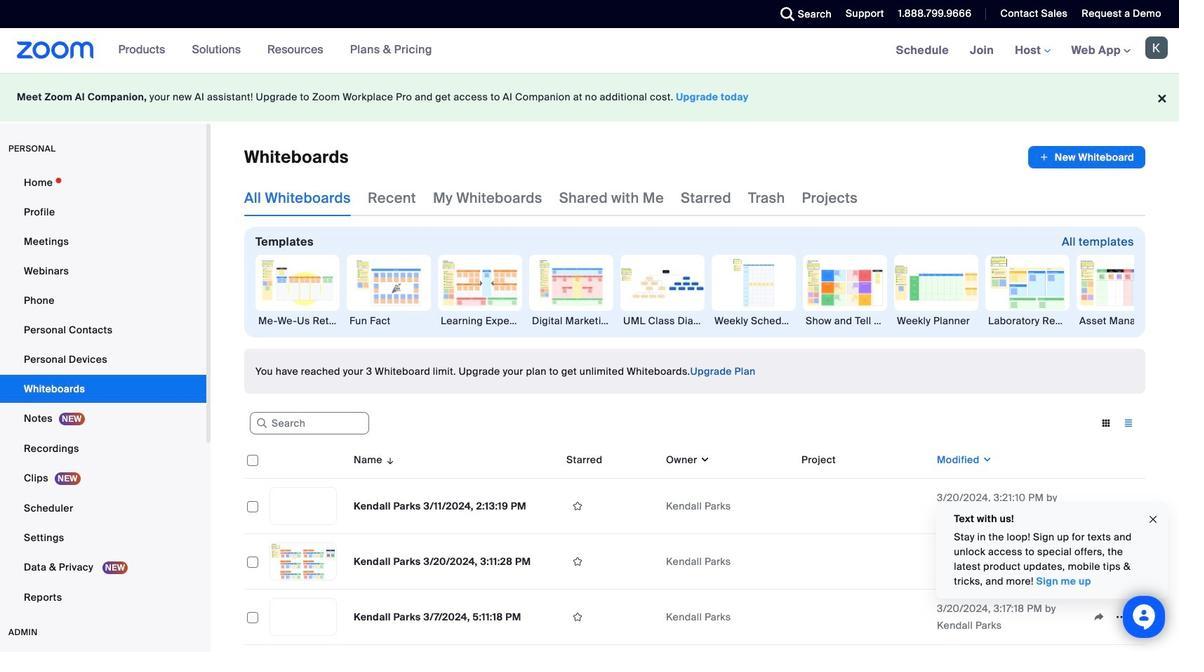 Task type: vqa. For each thing, say whether or not it's contained in the screenshot.
2nd Triangle Right image from the top of the page
no



Task type: describe. For each thing, give the bounding box(es) containing it.
asset management element
[[1077, 314, 1162, 328]]

meetings navigation
[[886, 28, 1180, 74]]

me-we-us retrospective element
[[256, 314, 340, 328]]

share image for more options for kendall parks 3/7/2024, 5:11:18 pm image
[[1089, 611, 1111, 624]]

add image
[[1040, 150, 1050, 164]]

profile picture image
[[1146, 37, 1169, 59]]

kendall parks 3/11/2024, 2:13:19 pm element
[[354, 500, 527, 513]]

weekly planner element
[[895, 314, 979, 328]]

show and tell with a twist element
[[804, 314, 888, 328]]

personal menu menu
[[0, 169, 206, 613]]

weekly schedule element
[[712, 314, 796, 328]]

fun fact element
[[347, 314, 431, 328]]

Search text field
[[250, 412, 369, 435]]

more options for kendall parks 3/11/2024, 2:13:19 pm image
[[1111, 500, 1134, 513]]

list mode, selected image
[[1118, 417, 1141, 430]]

click to star the whiteboard kendall parks 3/20/2024, 3:11:28 pm image
[[567, 556, 589, 568]]

zoom logo image
[[17, 41, 94, 59]]

click to star the whiteboard kendall parks 3/11/2024, 2:13:19 pm image
[[567, 500, 589, 513]]

close image
[[1148, 512, 1160, 528]]

learning experience canvas element
[[438, 314, 523, 328]]



Task type: locate. For each thing, give the bounding box(es) containing it.
cell for share image for more options for kendall parks 3/11/2024, 2:13:19 pm image
[[796, 504, 932, 509]]

3 cell from the top
[[796, 615, 932, 620]]

cell for share image corresponding to more options for kendall parks 3/7/2024, 5:11:18 pm image
[[796, 615, 932, 620]]

0 vertical spatial cell
[[796, 504, 932, 509]]

share image
[[1089, 500, 1111, 513], [1089, 611, 1111, 624]]

footer
[[0, 73, 1180, 122]]

grid mode, not selected image
[[1096, 417, 1118, 430]]

0 vertical spatial share image
[[1089, 500, 1111, 513]]

tabs of all whiteboard page tab list
[[244, 180, 858, 216]]

1 share image from the top
[[1089, 500, 1111, 513]]

2 vertical spatial cell
[[796, 615, 932, 620]]

laboratory report element
[[986, 314, 1070, 328]]

2 share image from the top
[[1089, 611, 1111, 624]]

thumbnail of kendall parks 3/11/2024, 2:13:19 pm image
[[270, 488, 336, 525]]

down image
[[698, 453, 711, 467]]

arrow down image
[[383, 452, 396, 468]]

more options for kendall parks 3/7/2024, 5:11:18 pm image
[[1111, 611, 1134, 624]]

2 cell from the top
[[796, 559, 932, 565]]

1 vertical spatial cell
[[796, 559, 932, 565]]

1 vertical spatial share image
[[1089, 611, 1111, 624]]

product information navigation
[[108, 28, 443, 73]]

share image for more options for kendall parks 3/11/2024, 2:13:19 pm image
[[1089, 500, 1111, 513]]

application
[[1029, 146, 1146, 169], [244, 442, 1146, 645], [1089, 496, 1141, 517], [1089, 607, 1141, 628]]

cell
[[796, 504, 932, 509], [796, 559, 932, 565], [796, 615, 932, 620]]

thumbnail of kendall parks 3/20/2024, 3:11:28 pm image
[[270, 544, 336, 580]]

thumbnail of kendall parks 3/7/2024, 5:11:18 pm image
[[270, 599, 336, 636]]

uml class diagram element
[[621, 314, 705, 328]]

kendall parks 3/20/2024, 3:11:28 pm element
[[354, 556, 531, 568]]

1 cell from the top
[[796, 504, 932, 509]]

kendall parks 3/7/2024, 5:11:18 pm element
[[354, 611, 522, 624]]

digital marketing canvas element
[[530, 314, 614, 328]]

banner
[[0, 28, 1180, 74]]

click to star the whiteboard kendall parks 3/7/2024, 5:11:18 pm image
[[567, 611, 589, 624]]



